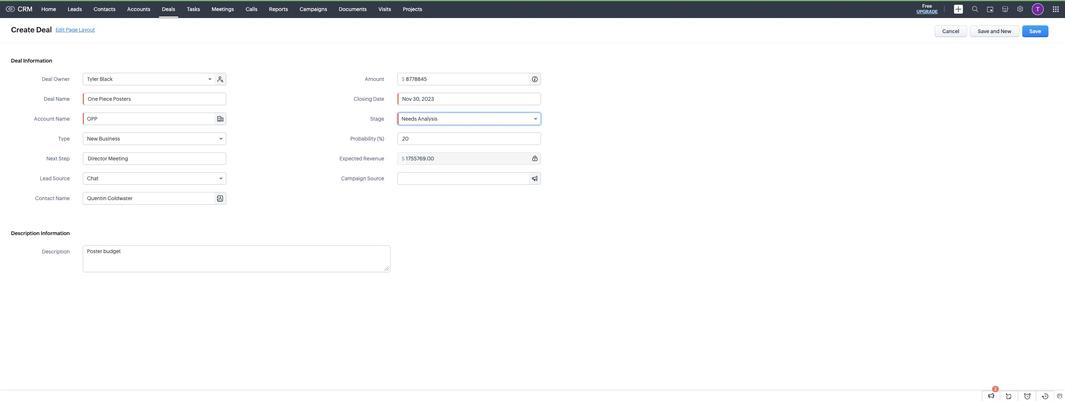 Task type: vqa. For each thing, say whether or not it's contained in the screenshot.
Developer Space
no



Task type: describe. For each thing, give the bounding box(es) containing it.
deal for deal name
[[44, 96, 55, 102]]

Chat field
[[83, 172, 227, 185]]

layout
[[79, 27, 95, 33]]

next
[[46, 156, 58, 162]]

create
[[11, 25, 35, 34]]

description for description
[[42, 249, 70, 255]]

calendar image
[[987, 6, 993, 12]]

home link
[[36, 0, 62, 18]]

tasks link
[[181, 0, 206, 18]]

projects
[[403, 6, 422, 12]]

account
[[34, 116, 55, 122]]

meetings
[[212, 6, 234, 12]]

deal name
[[44, 96, 70, 102]]

and
[[990, 28, 1000, 34]]

reports
[[269, 6, 288, 12]]

lead source
[[40, 176, 70, 181]]

information for description information
[[41, 230, 70, 236]]

next step
[[46, 156, 70, 162]]

source for lead source
[[53, 176, 70, 181]]

information for deal information
[[23, 58, 52, 64]]

edit page layout link
[[56, 27, 95, 33]]

account name
[[34, 116, 70, 122]]

deal for deal information
[[11, 58, 22, 64]]

new inside button
[[1001, 28, 1012, 34]]

tyler black
[[87, 76, 113, 82]]

new inside field
[[87, 136, 98, 142]]

closing
[[354, 96, 372, 102]]

analysis
[[418, 116, 437, 122]]

campaigns link
[[294, 0, 333, 18]]

name for account name
[[56, 116, 70, 122]]

leads
[[68, 6, 82, 12]]

visits
[[379, 6, 391, 12]]

profile image
[[1032, 3, 1044, 15]]

reports link
[[263, 0, 294, 18]]

needs analysis
[[402, 116, 437, 122]]

edit
[[56, 27, 65, 33]]

cancel
[[943, 28, 960, 34]]

owner
[[53, 76, 70, 82]]

name for contact name
[[56, 195, 70, 201]]

$ for expected revenue
[[402, 156, 405, 162]]

accounts
[[127, 6, 150, 12]]

revenue
[[363, 156, 384, 162]]

save for save
[[1030, 28, 1041, 34]]

home
[[41, 6, 56, 12]]

campaign
[[341, 176, 366, 181]]

step
[[59, 156, 70, 162]]

documents link
[[333, 0, 373, 18]]

deal owner
[[42, 76, 70, 82]]

contact
[[35, 195, 55, 201]]

crm link
[[6, 5, 33, 13]]

source for campaign source
[[367, 176, 384, 181]]

campaign source
[[341, 176, 384, 181]]

amount
[[365, 76, 384, 82]]

tyler
[[87, 76, 99, 82]]

lead
[[40, 176, 52, 181]]

2
[[994, 387, 997, 391]]

meetings link
[[206, 0, 240, 18]]



Task type: locate. For each thing, give the bounding box(es) containing it.
0 horizontal spatial source
[[53, 176, 70, 181]]

deal
[[36, 25, 52, 34], [11, 58, 22, 64], [42, 76, 52, 82], [44, 96, 55, 102]]

0 vertical spatial information
[[23, 58, 52, 64]]

probability (%)
[[350, 136, 384, 142]]

$ for amount
[[402, 76, 405, 82]]

tasks
[[187, 6, 200, 12]]

deal information
[[11, 58, 52, 64]]

1 vertical spatial $
[[402, 156, 405, 162]]

create menu image
[[954, 5, 963, 13]]

Needs Analysis field
[[398, 113, 541, 125]]

documents
[[339, 6, 367, 12]]

2 $ from the top
[[402, 156, 405, 162]]

name right account
[[56, 116, 70, 122]]

deal up account name
[[44, 96, 55, 102]]

$ right revenue
[[402, 156, 405, 162]]

page
[[66, 27, 78, 33]]

name right contact
[[56, 195, 70, 201]]

create deal edit page layout
[[11, 25, 95, 34]]

None text field
[[398, 133, 541, 145], [83, 152, 227, 165], [406, 153, 541, 165], [398, 173, 541, 184], [83, 192, 226, 204], [83, 246, 390, 272], [398, 133, 541, 145], [83, 152, 227, 165], [406, 153, 541, 165], [398, 173, 541, 184], [83, 192, 226, 204], [83, 246, 390, 272]]

chat
[[87, 176, 99, 181]]

deal for deal owner
[[42, 76, 52, 82]]

visits link
[[373, 0, 397, 18]]

0 vertical spatial name
[[56, 96, 70, 102]]

source right 'lead'
[[53, 176, 70, 181]]

deals link
[[156, 0, 181, 18]]

1 horizontal spatial source
[[367, 176, 384, 181]]

2 vertical spatial name
[[56, 195, 70, 201]]

New Business field
[[83, 133, 227, 145]]

1 vertical spatial new
[[87, 136, 98, 142]]

probability
[[350, 136, 376, 142]]

1 $ from the top
[[402, 76, 405, 82]]

save and new button
[[970, 25, 1019, 37]]

expected
[[340, 156, 362, 162]]

Tyler Black field
[[83, 73, 215, 85]]

save
[[978, 28, 989, 34], [1030, 28, 1041, 34]]

0 vertical spatial description
[[11, 230, 40, 236]]

new
[[1001, 28, 1012, 34], [87, 136, 98, 142]]

None text field
[[406, 73, 541, 85], [83, 93, 227, 105], [83, 113, 226, 125], [406, 73, 541, 85], [83, 93, 227, 105], [83, 113, 226, 125]]

name for deal name
[[56, 96, 70, 102]]

type
[[58, 136, 70, 142]]

name down owner
[[56, 96, 70, 102]]

0 vertical spatial $
[[402, 76, 405, 82]]

business
[[99, 136, 120, 142]]

new left business
[[87, 136, 98, 142]]

1 horizontal spatial description
[[42, 249, 70, 255]]

upgrade
[[917, 9, 938, 14]]

deal left owner
[[42, 76, 52, 82]]

new right and
[[1001, 28, 1012, 34]]

black
[[100, 76, 113, 82]]

save down profile image
[[1030, 28, 1041, 34]]

date
[[373, 96, 384, 102]]

calls
[[246, 6, 257, 12]]

expected revenue
[[340, 156, 384, 162]]

stage
[[370, 116, 384, 122]]

save for save and new
[[978, 28, 989, 34]]

save button
[[1022, 25, 1049, 37]]

0 vertical spatial new
[[1001, 28, 1012, 34]]

contacts
[[94, 6, 116, 12]]

1 horizontal spatial new
[[1001, 28, 1012, 34]]

2 source from the left
[[367, 176, 384, 181]]

3 name from the top
[[56, 195, 70, 201]]

0 horizontal spatial description
[[11, 230, 40, 236]]

1 vertical spatial name
[[56, 116, 70, 122]]

source down revenue
[[367, 176, 384, 181]]

leads link
[[62, 0, 88, 18]]

contact name
[[35, 195, 70, 201]]

2 name from the top
[[56, 116, 70, 122]]

(%)
[[377, 136, 384, 142]]

0 horizontal spatial save
[[978, 28, 989, 34]]

MMM D, YYYY text field
[[398, 93, 541, 105]]

$ right amount
[[402, 76, 405, 82]]

new business
[[87, 136, 120, 142]]

free upgrade
[[917, 3, 938, 14]]

cancel button
[[935, 25, 967, 37]]

1 horizontal spatial save
[[1030, 28, 1041, 34]]

description for description information
[[11, 230, 40, 236]]

accounts link
[[121, 0, 156, 18]]

1 source from the left
[[53, 176, 70, 181]]

description information
[[11, 230, 70, 236]]

source
[[53, 176, 70, 181], [367, 176, 384, 181]]

name
[[56, 96, 70, 102], [56, 116, 70, 122], [56, 195, 70, 201]]

calls link
[[240, 0, 263, 18]]

free
[[922, 3, 932, 9]]

$
[[402, 76, 405, 82], [402, 156, 405, 162]]

contacts link
[[88, 0, 121, 18]]

1 save from the left
[[978, 28, 989, 34]]

1 name from the top
[[56, 96, 70, 102]]

closing date
[[354, 96, 384, 102]]

deal left edit
[[36, 25, 52, 34]]

profile element
[[1028, 0, 1048, 18]]

projects link
[[397, 0, 428, 18]]

information down contact name
[[41, 230, 70, 236]]

needs
[[402, 116, 417, 122]]

deals
[[162, 6, 175, 12]]

deal down create
[[11, 58, 22, 64]]

information
[[23, 58, 52, 64], [41, 230, 70, 236]]

None field
[[83, 113, 226, 125], [398, 173, 541, 184], [83, 192, 226, 204], [83, 113, 226, 125], [398, 173, 541, 184], [83, 192, 226, 204]]

crm
[[18, 5, 33, 13]]

information up deal owner
[[23, 58, 52, 64]]

create menu element
[[950, 0, 968, 18]]

campaigns
[[300, 6, 327, 12]]

1 vertical spatial information
[[41, 230, 70, 236]]

save left and
[[978, 28, 989, 34]]

description
[[11, 230, 40, 236], [42, 249, 70, 255]]

2 save from the left
[[1030, 28, 1041, 34]]

save and new
[[978, 28, 1012, 34]]

1 vertical spatial description
[[42, 249, 70, 255]]

search image
[[972, 6, 978, 12]]

search element
[[968, 0, 983, 18]]

0 horizontal spatial new
[[87, 136, 98, 142]]



